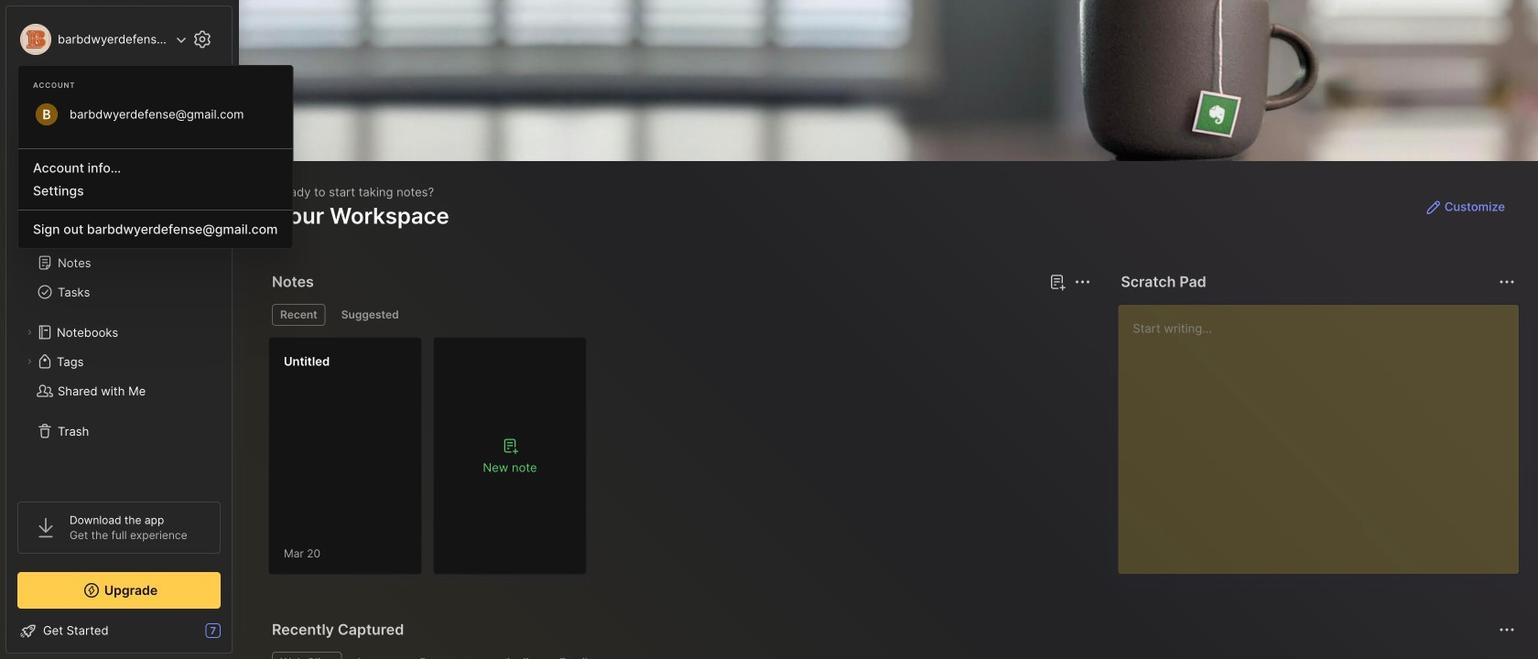 Task type: describe. For each thing, give the bounding box(es) containing it.
Account field
[[17, 21, 187, 58]]

2 tab from the left
[[333, 304, 407, 326]]

expand notebooks image
[[24, 327, 35, 338]]

dropdown list menu
[[18, 141, 292, 241]]

click to collapse image
[[231, 625, 245, 647]]

tree inside main element
[[6, 179, 232, 485]]

2 tab list from the top
[[272, 652, 1513, 659]]

none search field inside main element
[[50, 91, 196, 113]]

1 tab from the left
[[272, 304, 326, 326]]

settings image
[[191, 28, 213, 50]]

Start writing… text field
[[1133, 305, 1518, 559]]



Task type: locate. For each thing, give the bounding box(es) containing it.
Search text field
[[50, 93, 196, 111]]

1 vertical spatial tab list
[[272, 652, 1513, 659]]

row group
[[268, 337, 598, 586]]

tab list
[[272, 304, 1088, 326], [272, 652, 1513, 659]]

Help and Learning task checklist field
[[6, 616, 232, 646]]

1 horizontal spatial tab
[[333, 304, 407, 326]]

tab
[[272, 304, 326, 326], [333, 304, 407, 326]]

more actions image
[[1072, 271, 1094, 293], [1496, 271, 1518, 293], [1496, 619, 1518, 641]]

0 horizontal spatial tab
[[272, 304, 326, 326]]

1 tab list from the top
[[272, 304, 1088, 326]]

More actions field
[[1070, 269, 1095, 295], [1494, 269, 1520, 295], [1494, 617, 1520, 643]]

tree
[[6, 179, 232, 485]]

None search field
[[50, 91, 196, 113]]

main element
[[0, 0, 238, 659]]

expand tags image
[[24, 356, 35, 367]]

0 vertical spatial tab list
[[272, 304, 1088, 326]]



Task type: vqa. For each thing, say whether or not it's contained in the screenshot.
"Expand Notebooks" image
yes



